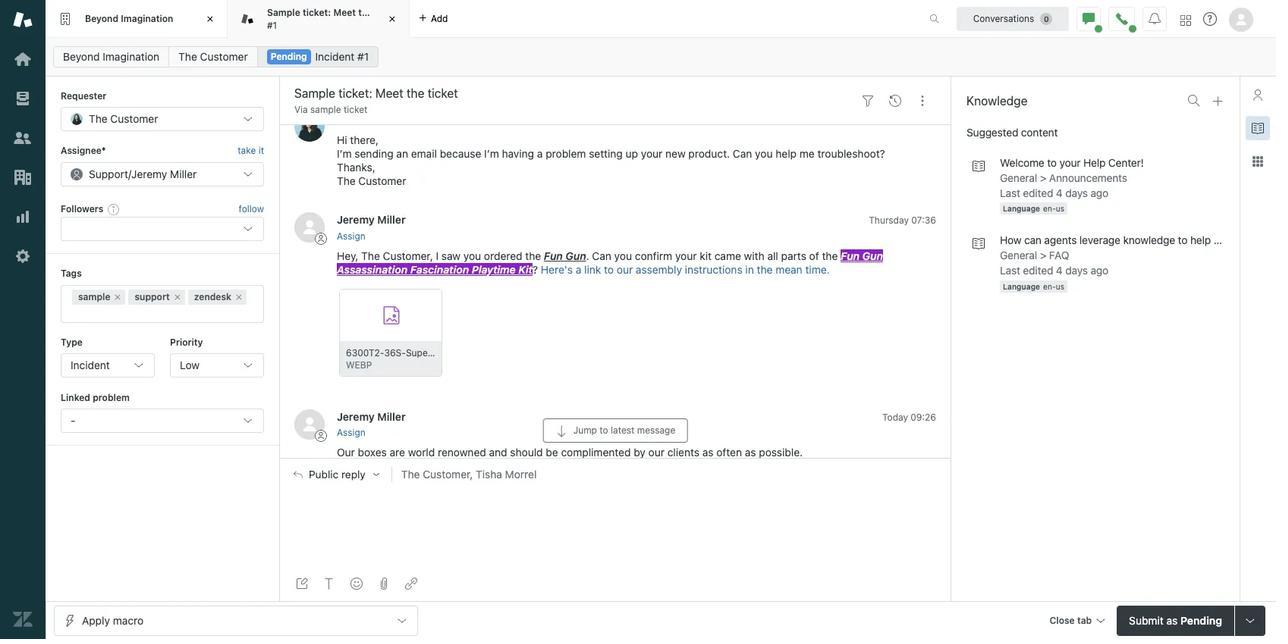 Task type: vqa. For each thing, say whether or not it's contained in the screenshot.
VIEW
no



Task type: locate. For each thing, give the bounding box(es) containing it.
here's
[[541, 263, 573, 276]]

close image left add dropdown button
[[385, 11, 400, 27]]

imagination down the beyond imagination tab in the top left of the page
[[103, 50, 159, 63]]

to inside conversationlabel log
[[604, 263, 614, 276]]

your up ‭announcements‬
[[1059, 156, 1081, 169]]

i'm left the having
[[484, 147, 499, 160]]

3 remove image from the left
[[234, 293, 244, 302]]

0 horizontal spatial sample
[[78, 291, 110, 302]]

0 horizontal spatial pending
[[271, 51, 307, 62]]

1 vertical spatial #1
[[357, 50, 369, 63]]

format text image
[[323, 578, 335, 590]]

insert emojis image
[[351, 578, 363, 590]]

2 i'm from the left
[[484, 147, 499, 160]]

1 fun from the left
[[544, 249, 563, 262]]

0 horizontal spatial the customer link
[[169, 46, 258, 68]]

1 horizontal spatial our
[[648, 446, 665, 459]]

requester element
[[61, 107, 264, 132]]

4 down ‭faq‬
[[1056, 264, 1063, 277]]

customer, down renowned at the bottom left of the page
[[423, 468, 473, 481]]

0 vertical spatial jeremy
[[131, 168, 167, 180]]

should
[[510, 446, 543, 459]]

0 vertical spatial ticket
[[375, 7, 401, 18]]

you right saw
[[463, 249, 481, 262]]

en- up agents
[[1043, 204, 1056, 213]]

help left customers?‬
[[1190, 234, 1211, 247]]

1 vertical spatial language
[[1003, 282, 1040, 291]]

customer inside hi there, i'm sending an email because i'm having a problem setting up your new product. can you help me troubleshoot? thanks, the customer
[[358, 175, 406, 188]]

can right "product."
[[733, 147, 752, 160]]

0 vertical spatial a
[[537, 147, 543, 160]]

0 vertical spatial help
[[776, 147, 797, 160]]

assign up our
[[337, 427, 365, 439]]

problem left the setting
[[546, 147, 586, 160]]

miller inside assignee* element
[[170, 168, 197, 180]]

0 vertical spatial #1
[[267, 19, 277, 31]]

clients
[[667, 446, 699, 459]]

create or request article image
[[1212, 95, 1225, 107]]

as left often
[[702, 446, 714, 459]]

Thursday 07:36 text field
[[869, 215, 936, 226]]

avatar image
[[294, 112, 325, 142], [294, 213, 325, 243], [294, 409, 325, 440]]

language down ‭how
[[1003, 282, 1040, 291]]

edited down ‭welcome
[[1023, 187, 1053, 200]]

our right by
[[648, 446, 665, 459]]

pending
[[271, 51, 307, 62], [1181, 614, 1222, 627]]

assignee*
[[61, 145, 106, 157]]

3 avatar image from the top
[[294, 409, 325, 440]]

our
[[617, 263, 633, 276], [648, 446, 665, 459]]

‭general‬ down ‭welcome
[[1000, 171, 1037, 184]]

help inside hi there, i'm sending an email because i'm having a problem setting up your new product. can you help me troubleshoot? thanks, the customer
[[776, 147, 797, 160]]

>
[[1040, 171, 1046, 184], [1040, 249, 1046, 262]]

avatar image for thursday 07:36
[[294, 213, 325, 243]]

assign button up our
[[337, 426, 365, 440]]

new
[[665, 147, 686, 160]]

0 horizontal spatial a
[[537, 147, 543, 160]]

fun up here's at the top of page
[[544, 249, 563, 262]]

assign button up hey,
[[337, 230, 365, 243]]

days down ‭announcements‬
[[1065, 187, 1088, 200]]

1 vertical spatial avatar image
[[294, 213, 325, 243]]

0 vertical spatial assign
[[337, 230, 365, 242]]

the up the 'assassination'
[[361, 249, 380, 262]]

sample down tags
[[78, 291, 110, 302]]

0 horizontal spatial your
[[641, 147, 663, 160]]

imagination up beyond imagination link
[[121, 13, 173, 24]]

a right the having
[[537, 147, 543, 160]]

jeremy up hey,
[[337, 213, 375, 226]]

beyond inside secondary element
[[63, 50, 100, 63]]

as right often
[[745, 446, 756, 459]]

1 vertical spatial can
[[592, 249, 611, 262]]

take it
[[238, 145, 264, 157]]

1 vertical spatial jeremy miller assign
[[337, 410, 406, 439]]

2 assign button from the top
[[337, 426, 365, 440]]

#1 down sample ticket: meet the ticket #1
[[357, 50, 369, 63]]

1 ago from the top
[[1091, 187, 1109, 200]]

jeremy miller link
[[337, 213, 406, 226], [337, 410, 406, 423]]

2 jeremy miller assign from the top
[[337, 410, 406, 439]]

0 vertical spatial problem
[[546, 147, 586, 160]]

troubleshoot?
[[817, 147, 885, 160]]

priority
[[170, 337, 203, 348]]

message
[[637, 425, 675, 437]]

remove image right zendesk
[[234, 293, 244, 302]]

info on adding followers image
[[108, 203, 120, 215]]

1 horizontal spatial gun
[[862, 249, 883, 262]]

0 vertical spatial sample
[[310, 104, 341, 115]]

knowledge
[[1123, 234, 1175, 247]]

0 vertical spatial jeremy miller assign
[[337, 213, 406, 242]]

1 horizontal spatial can
[[733, 147, 752, 160]]

assign button for today
[[337, 426, 365, 440]]

our right the link
[[617, 263, 633, 276]]

edited down ‭faq‬
[[1023, 264, 1053, 277]]

1 horizontal spatial #1
[[357, 50, 369, 63]]

a inside hi there, i'm sending an email because i'm having a problem setting up your new product. can you help me troubleshoot? thanks, the customer
[[537, 147, 543, 160]]

fascination
[[410, 263, 469, 276]]

all
[[767, 249, 778, 262]]

the right the meet on the top left
[[358, 7, 373, 18]]

tabs tab list
[[46, 0, 913, 38]]

to right jump
[[600, 425, 608, 437]]

2 avatar image from the top
[[294, 213, 325, 243]]

0 vertical spatial pending
[[271, 51, 307, 62]]

language up ‭how
[[1003, 204, 1040, 213]]

customer, left 'i'
[[383, 249, 433, 262]]

gun up the link
[[565, 249, 586, 262]]

0 vertical spatial assign button
[[337, 230, 365, 243]]

miller right /
[[170, 168, 197, 180]]

to right ‭welcome
[[1047, 156, 1057, 169]]

0 vertical spatial 4
[[1056, 187, 1063, 200]]

1 horizontal spatial the customer link
[[337, 113, 409, 125]]

2 fun from the left
[[841, 249, 860, 262]]

1 vertical spatial customer,
[[423, 468, 473, 481]]

customer,
[[383, 249, 433, 262], [423, 468, 473, 481]]

last inside the '‭welcome to your help center!‬ ‭general‬ > ‭announcements‬ last edited 4 days ago language en-us'
[[1000, 187, 1020, 200]]

1 horizontal spatial you
[[614, 249, 632, 262]]

our boxes are world renowned and should be complimented by our clients as often as possible.
[[337, 446, 803, 459]]

1 vertical spatial >
[[1040, 249, 1046, 262]]

with
[[744, 249, 765, 262]]

1 ‭general‬ from the top
[[1000, 171, 1037, 184]]

1 vertical spatial our
[[648, 446, 665, 459]]

us inside the '‭welcome to your help center!‬ ‭general‬ > ‭announcements‬ last edited 4 days ago language en-us'
[[1056, 204, 1064, 213]]

ticket actions image
[[916, 95, 929, 107]]

jeremy miller link for today
[[337, 410, 406, 423]]

2 en- from the top
[[1043, 282, 1056, 291]]

macro
[[113, 614, 143, 627]]

ago inside ‭how can agents leverage knowledge to help customers?‬ ‭general‬ > ‭faq‬ last edited 4 days ago language en-us
[[1091, 264, 1109, 277]]

1 horizontal spatial close image
[[385, 11, 400, 27]]

customer, inside button
[[423, 468, 473, 481]]

suggested
[[967, 126, 1018, 139]]

you inside hi there, i'm sending an email because i'm having a problem setting up your new product. can you help me troubleshoot? thanks, the customer
[[755, 147, 773, 160]]

confirm
[[635, 249, 672, 262]]

0 vertical spatial the customer link
[[169, 46, 258, 68]]

customers?‬
[[1214, 234, 1269, 247]]

mean
[[776, 263, 802, 276]]

0 horizontal spatial help
[[776, 147, 797, 160]]

us up agents
[[1056, 204, 1064, 213]]

0 horizontal spatial problem
[[93, 392, 130, 404]]

.
[[586, 249, 589, 262]]

?
[[533, 263, 538, 276]]

2 horizontal spatial remove image
[[234, 293, 244, 302]]

4 inside ‭how can agents leverage knowledge to help customers?‬ ‭general‬ > ‭faq‬ last edited 4 days ago language en-us
[[1056, 264, 1063, 277]]

1 jeremy miller link from the top
[[337, 213, 406, 226]]

incident
[[315, 50, 355, 63], [71, 359, 110, 372]]

1 4 from the top
[[1056, 187, 1063, 200]]

ticket up "there,"
[[344, 104, 368, 115]]

1 vertical spatial en-
[[1043, 282, 1056, 291]]

jeremy miller assign up boxes
[[337, 410, 406, 439]]

displays possible ticket submission types image
[[1244, 615, 1256, 627]]

> left ‭faq‬
[[1040, 249, 1046, 262]]

our
[[337, 446, 355, 459]]

product.
[[688, 147, 730, 160]]

> inside ‭how can agents leverage knowledge to help customers?‬ ‭general‬ > ‭faq‬ last edited 4 days ago language en-us
[[1040, 249, 1046, 262]]

conversations
[[973, 13, 1034, 24]]

public reply
[[309, 469, 366, 481]]

0 vertical spatial incident
[[315, 50, 355, 63]]

webp
[[346, 359, 372, 371]]

complimented
[[561, 446, 631, 459]]

imagination inside tab
[[121, 13, 173, 24]]

last down ‭welcome
[[1000, 187, 1020, 200]]

of
[[809, 249, 819, 262]]

renowned
[[438, 446, 486, 459]]

2 vertical spatial jeremy
[[337, 410, 375, 423]]

0 vertical spatial beyond imagination
[[85, 13, 173, 24]]

0 vertical spatial miller
[[170, 168, 197, 180]]

0 vertical spatial imagination
[[121, 13, 173, 24]]

avatar image left hi
[[294, 112, 325, 142]]

miller up the 'assassination'
[[377, 213, 406, 226]]

apply
[[82, 614, 110, 627]]

the down the thanks,
[[337, 175, 356, 188]]

1 vertical spatial help
[[1190, 234, 1211, 247]]

close image inside the beyond imagination tab
[[203, 11, 218, 27]]

notifications image
[[1149, 13, 1161, 25]]

incident down type
[[71, 359, 110, 372]]

1 language from the top
[[1003, 204, 1040, 213]]

‭general‬ inside the '‭welcome to your help center!‬ ‭general‬ > ‭announcements‬ last edited 4 days ago language en-us'
[[1000, 171, 1037, 184]]

the customer
[[178, 50, 248, 63], [89, 113, 158, 125], [337, 113, 409, 125]]

it
[[258, 145, 264, 157]]

remove image
[[113, 293, 123, 302], [173, 293, 182, 302], [234, 293, 244, 302]]

0 vertical spatial ‭general‬
[[1000, 171, 1037, 184]]

> down ‭welcome
[[1040, 171, 1046, 184]]

today 09:26
[[882, 412, 936, 423]]

pending left displays possible ticket submission types image
[[1181, 614, 1222, 627]]

2 ‭general‬ from the top
[[1000, 249, 1037, 262]]

2 4 from the top
[[1056, 264, 1063, 277]]

ticket right the meet on the top left
[[375, 7, 401, 18]]

kit
[[700, 249, 712, 262]]

1 en- from the top
[[1043, 204, 1056, 213]]

an
[[396, 147, 408, 160]]

2 last from the top
[[1000, 264, 1020, 277]]

wednesday
[[863, 114, 913, 125]]

days
[[1065, 187, 1088, 200], [1065, 264, 1088, 277]]

0 horizontal spatial fun
[[544, 249, 563, 262]]

1 vertical spatial beyond imagination
[[63, 50, 159, 63]]

1 last from the top
[[1000, 187, 1020, 200]]

1 vertical spatial us
[[1056, 282, 1064, 291]]

#1 down sample
[[267, 19, 277, 31]]

can right .
[[592, 249, 611, 262]]

1 vertical spatial pending
[[1181, 614, 1222, 627]]

ticket inside sample ticket: meet the ticket #1
[[375, 7, 401, 18]]

your up the here's a link to our assembly instructions in the mean time. link
[[675, 249, 697, 262]]

problem inside hi there, i'm sending an email because i'm having a problem setting up your new product. can you help me troubleshoot? thanks, the customer
[[546, 147, 586, 160]]

1 horizontal spatial help
[[1190, 234, 1211, 247]]

0 vertical spatial us
[[1056, 204, 1064, 213]]

‭how
[[1000, 234, 1021, 247]]

‭general‬ down ‭how
[[1000, 249, 1037, 262]]

2 us from the top
[[1056, 282, 1064, 291]]

us down ‭faq‬
[[1056, 282, 1064, 291]]

2 horizontal spatial your
[[1059, 156, 1081, 169]]

incident inside popup button
[[71, 359, 110, 372]]

1 vertical spatial a
[[576, 263, 581, 276]]

to inside the '‭welcome to your help center!‬ ‭general‬ > ‭announcements‬ last edited 4 days ago language en-us'
[[1047, 156, 1057, 169]]

a
[[537, 147, 543, 160], [576, 263, 581, 276]]

1 vertical spatial edited
[[1023, 264, 1053, 277]]

today
[[882, 412, 908, 423]]

1 vertical spatial ago
[[1091, 264, 1109, 277]]

09:26
[[911, 412, 936, 423]]

to right the link
[[604, 263, 614, 276]]

help left me at the top
[[776, 147, 797, 160]]

problem down incident popup button
[[93, 392, 130, 404]]

gun
[[565, 249, 586, 262], [862, 249, 883, 262]]

beyond imagination down the beyond imagination tab in the top left of the page
[[63, 50, 159, 63]]

1 horizontal spatial problem
[[546, 147, 586, 160]]

often
[[716, 446, 742, 459]]

en- down ‭faq‬
[[1043, 282, 1056, 291]]

knowledge
[[967, 94, 1028, 108]]

pending inside secondary element
[[271, 51, 307, 62]]

miller up are
[[377, 410, 406, 423]]

help
[[1083, 156, 1106, 169]]

linked problem element
[[61, 409, 264, 433]]

assign for thursday 07:36
[[337, 230, 365, 242]]

you left confirm
[[614, 249, 632, 262]]

1 jeremy miller assign from the top
[[337, 213, 406, 242]]

get help image
[[1203, 12, 1217, 26]]

admin image
[[13, 247, 33, 266]]

1 horizontal spatial ticket
[[375, 7, 401, 18]]

2 horizontal spatial you
[[755, 147, 773, 160]]

1 remove image from the left
[[113, 293, 123, 302]]

close image left sample
[[203, 11, 218, 27]]

days inside ‭how can agents leverage knowledge to help customers?‬ ‭general‬ > ‭faq‬ last edited 4 days ago language en-us
[[1065, 264, 1088, 277]]

1 horizontal spatial a
[[576, 263, 581, 276]]

fun right of
[[841, 249, 860, 262]]

jeremy miller link up hey,
[[337, 213, 406, 226]]

#1 inside secondary element
[[357, 50, 369, 63]]

beyond imagination tab
[[46, 0, 228, 38]]

close tab button
[[1043, 606, 1111, 638]]

1 vertical spatial jeremy miller link
[[337, 410, 406, 423]]

to right knowledge
[[1178, 234, 1188, 247]]

1 vertical spatial days
[[1065, 264, 1088, 277]]

jeremy miller link up boxes
[[337, 410, 406, 423]]

last down ‭how
[[1000, 264, 1020, 277]]

remove image left support
[[113, 293, 123, 302]]

be
[[546, 446, 558, 459]]

Today 09:26 text field
[[882, 412, 936, 423]]

0 vertical spatial last
[[1000, 187, 1020, 200]]

1 vertical spatial incident
[[71, 359, 110, 372]]

1 days from the top
[[1065, 187, 1088, 200]]

days down ‭faq‬
[[1065, 264, 1088, 277]]

the customer, tisha morrel button
[[391, 468, 951, 483]]

remove image right support
[[173, 293, 182, 302]]

fun
[[544, 249, 563, 262], [841, 249, 860, 262]]

1 avatar image from the top
[[294, 112, 325, 142]]

to
[[1047, 156, 1057, 169], [1178, 234, 1188, 247], [604, 263, 614, 276], [600, 425, 608, 437]]

1 horizontal spatial remove image
[[173, 293, 182, 302]]

1 vertical spatial assign button
[[337, 426, 365, 440]]

i'm down hi
[[337, 147, 352, 160]]

jeremy right support
[[131, 168, 167, 180]]

beyond imagination up beyond imagination link
[[85, 13, 173, 24]]

ago down leverage
[[1091, 264, 1109, 277]]

jeremy for today 09:26
[[337, 410, 375, 423]]

tab
[[228, 0, 410, 38]]

1 close image from the left
[[203, 11, 218, 27]]

gun down thursday
[[862, 249, 883, 262]]

2 jeremy miller link from the top
[[337, 410, 406, 423]]

1 horizontal spatial your
[[675, 249, 697, 262]]

filter image
[[862, 95, 874, 107]]

2 > from the top
[[1040, 249, 1046, 262]]

jeremy miller assign
[[337, 213, 406, 242], [337, 410, 406, 439]]

sample right via
[[310, 104, 341, 115]]

the down 'world'
[[401, 468, 420, 481]]

0 vertical spatial our
[[617, 263, 633, 276]]

‭announcements‬
[[1049, 171, 1127, 184]]

0 horizontal spatial our
[[617, 263, 633, 276]]

2 ago from the top
[[1091, 264, 1109, 277]]

0 horizontal spatial remove image
[[113, 293, 123, 302]]

2 assign from the top
[[337, 427, 365, 439]]

support
[[89, 168, 128, 180]]

2 days from the top
[[1065, 264, 1088, 277]]

a left the link
[[576, 263, 581, 276]]

0 horizontal spatial #1
[[267, 19, 277, 31]]

4 down ‭announcements‬
[[1056, 187, 1063, 200]]

0 vertical spatial can
[[733, 147, 752, 160]]

0 horizontal spatial the customer
[[89, 113, 158, 125]]

0 vertical spatial edited
[[1023, 187, 1053, 200]]

1 vertical spatial imagination
[[103, 50, 159, 63]]

customer inside requester element
[[110, 113, 158, 125]]

jeremy up our
[[337, 410, 375, 423]]

beyond
[[85, 13, 118, 24], [63, 50, 100, 63]]

? here's a link to our assembly instructions in the mean time.
[[533, 263, 830, 276]]

0 vertical spatial days
[[1065, 187, 1088, 200]]

2 remove image from the left
[[173, 293, 182, 302]]

0 vertical spatial customer,
[[383, 249, 433, 262]]

2 edited from the top
[[1023, 264, 1053, 277]]

1 vertical spatial last
[[1000, 264, 1020, 277]]

miller
[[170, 168, 197, 180], [377, 213, 406, 226], [377, 410, 406, 423]]

0 horizontal spatial incident
[[71, 359, 110, 372]]

problem
[[546, 147, 586, 160], [93, 392, 130, 404]]

1 vertical spatial assign
[[337, 427, 365, 439]]

as right submit
[[1166, 614, 1178, 627]]

avatar image up public
[[294, 409, 325, 440]]

your right up
[[641, 147, 663, 160]]

incident down sample ticket: meet the ticket #1
[[315, 50, 355, 63]]

2 language from the top
[[1003, 282, 1040, 291]]

close image
[[203, 11, 218, 27], [385, 11, 400, 27]]

0 vertical spatial beyond
[[85, 13, 118, 24]]

us inside ‭how can agents leverage knowledge to help customers?‬ ‭general‬ > ‭faq‬ last edited 4 days ago language en-us
[[1056, 282, 1064, 291]]

1 assign button from the top
[[337, 230, 365, 243]]

1 > from the top
[[1040, 171, 1046, 184]]

0 horizontal spatial gun
[[565, 249, 586, 262]]

jeremy miller assign up hey,
[[337, 213, 406, 242]]

tab containing sample ticket: meet the ticket
[[228, 0, 410, 38]]

0 horizontal spatial close image
[[203, 11, 218, 27]]

1 vertical spatial sample
[[78, 291, 110, 302]]

1 vertical spatial jeremy
[[337, 213, 375, 226]]

1 edited from the top
[[1023, 187, 1053, 200]]

events image
[[889, 95, 901, 107]]

add button
[[410, 0, 457, 37]]

ago down ‭announcements‬
[[1091, 187, 1109, 200]]

edited
[[1023, 187, 1053, 200], [1023, 264, 1053, 277]]

the down "requester"
[[89, 113, 107, 125]]

pending down sample
[[271, 51, 307, 62]]

1 vertical spatial the customer link
[[337, 113, 409, 125]]

assign button
[[337, 230, 365, 243], [337, 426, 365, 440]]

avatar image right follow button
[[294, 213, 325, 243]]

to inside ‭how can agents leverage knowledge to help customers?‬ ‭general‬ > ‭faq‬ last edited 4 days ago language en-us
[[1178, 234, 1188, 247]]

1 vertical spatial 4
[[1056, 264, 1063, 277]]

1 horizontal spatial the customer
[[178, 50, 248, 63]]

your inside the '‭welcome to your help center!‬ ‭general‬ > ‭announcements‬ last edited 4 days ago language en-us'
[[1059, 156, 1081, 169]]

incident inside secondary element
[[315, 50, 355, 63]]

close tab
[[1050, 615, 1092, 626]]

via
[[294, 104, 308, 115]]

you left me at the top
[[755, 147, 773, 160]]

tags
[[61, 268, 82, 279]]

2 vertical spatial avatar image
[[294, 409, 325, 440]]

1 horizontal spatial as
[[745, 446, 756, 459]]

the inside requester element
[[89, 113, 107, 125]]

0 vertical spatial avatar image
[[294, 112, 325, 142]]

beyond up "requester"
[[63, 50, 100, 63]]

1 assign from the top
[[337, 230, 365, 242]]

main element
[[0, 0, 46, 640]]

fun inside fun gun assassination fascination playtime kit
[[841, 249, 860, 262]]

jump
[[573, 425, 597, 437]]

0 vertical spatial en-
[[1043, 204, 1056, 213]]

parts
[[781, 249, 806, 262]]

1 us from the top
[[1056, 204, 1064, 213]]

beyond up beyond imagination link
[[85, 13, 118, 24]]

the down the beyond imagination tab in the top left of the page
[[178, 50, 197, 63]]

setting
[[589, 147, 623, 160]]

2 gun from the left
[[862, 249, 883, 262]]

2 horizontal spatial the customer
[[337, 113, 409, 125]]

assign up hey,
[[337, 230, 365, 242]]

en-
[[1043, 204, 1056, 213], [1043, 282, 1056, 291]]

1 horizontal spatial incident
[[315, 50, 355, 63]]

zendesk support image
[[13, 10, 33, 30]]

help inside ‭how can agents leverage knowledge to help customers?‬ ‭general‬ > ‭faq‬ last edited 4 days ago language en-us
[[1190, 234, 1211, 247]]

2 vertical spatial miller
[[377, 410, 406, 423]]

customer
[[200, 50, 248, 63], [110, 113, 158, 125], [359, 113, 409, 125], [358, 175, 406, 188]]



Task type: describe. For each thing, give the bounding box(es) containing it.
ordered
[[484, 249, 522, 262]]

language inside the '‭welcome to your help center!‬ ‭general‬ > ‭announcements‬ last edited 4 days ago language en-us'
[[1003, 204, 1040, 213]]

time.
[[805, 263, 830, 276]]

incident #1
[[315, 50, 369, 63]]

11:15
[[915, 114, 936, 125]]

your inside hi there, i'm sending an email because i'm having a problem setting up your new product. can you help me troubleshoot? thanks, the customer
[[641, 147, 663, 160]]

remove image for support
[[173, 293, 182, 302]]

jeremy for thursday 07:36
[[337, 213, 375, 226]]

hi
[[337, 134, 347, 147]]

‭general‬ inside ‭how can agents leverage knowledge to help customers?‬ ‭general‬ > ‭faq‬ last edited 4 days ago language en-us
[[1000, 249, 1037, 262]]

Subject field
[[291, 84, 851, 102]]

0 horizontal spatial as
[[702, 446, 714, 459]]

2 close image from the left
[[385, 11, 400, 27]]

linked
[[61, 392, 90, 404]]

2 horizontal spatial as
[[1166, 614, 1178, 627]]

incident for incident #1
[[315, 50, 355, 63]]

the right of
[[822, 249, 838, 262]]

‭faq‬
[[1049, 249, 1069, 262]]

zendesk
[[194, 291, 231, 302]]

assembly
[[636, 263, 682, 276]]

button displays agent's chat status as online. image
[[1083, 13, 1095, 25]]

jeremy miller link for thursday
[[337, 213, 406, 226]]

kit
[[518, 263, 533, 276]]

reply
[[341, 469, 366, 481]]

the customer link inside conversationlabel log
[[337, 113, 409, 125]]

apps image
[[1252, 156, 1264, 168]]

edited inside ‭how can agents leverage knowledge to help customers?‬ ‭general‬ > ‭faq‬ last edited 4 days ago language en-us
[[1023, 264, 1053, 277]]

miller for today
[[377, 410, 406, 423]]

add
[[431, 13, 448, 24]]

ago inside the '‭welcome to your help center!‬ ‭general‬ > ‭announcements‬ last edited 4 days ago language en-us'
[[1091, 187, 1109, 200]]

sample ticket: meet the ticket #1
[[267, 7, 401, 31]]

world
[[408, 446, 435, 459]]

hide composer image
[[609, 452, 621, 465]]

followers element
[[61, 217, 264, 241]]

1 i'm from the left
[[337, 147, 352, 160]]

zendesk image
[[13, 610, 33, 630]]

assassination
[[337, 263, 408, 276]]

by
[[634, 446, 646, 459]]

saw
[[441, 249, 461, 262]]

apply macro
[[82, 614, 143, 627]]

beyond imagination inside tab
[[85, 13, 173, 24]]

because
[[440, 147, 481, 160]]

last inside ‭how can agents leverage knowledge to help customers?‬ ‭general‬ > ‭faq‬ last edited 4 days ago language en-us
[[1000, 264, 1020, 277]]

en- inside the '‭welcome to your help center!‬ ‭general‬ > ‭announcements‬ last edited 4 days ago language en-us'
[[1043, 204, 1056, 213]]

the customer inside conversationlabel log
[[337, 113, 409, 125]]

meet
[[333, 7, 356, 18]]

jump to latest message button
[[543, 419, 688, 443]]

language inside ‭how can agents leverage knowledge to help customers?‬ ‭general‬ > ‭faq‬ last edited 4 days ago language en-us
[[1003, 282, 1040, 291]]

followers
[[61, 203, 103, 215]]

ticket:
[[303, 7, 331, 18]]

remove image for sample
[[113, 293, 123, 302]]

linked problem
[[61, 392, 130, 404]]

search image
[[1188, 95, 1200, 107]]

can inside hi there, i'm sending an email because i'm having a problem setting up your new product. can you help me troubleshoot? thanks, the customer
[[733, 147, 752, 160]]

customer inside secondary element
[[200, 50, 248, 63]]

‭welcome
[[1000, 156, 1044, 169]]

to inside button
[[600, 425, 608, 437]]

incident button
[[61, 354, 155, 378]]

support
[[135, 291, 170, 302]]

instructions
[[685, 263, 742, 276]]

jeremy miller assign for thursday 07:36
[[337, 213, 406, 242]]

add attachment image
[[378, 578, 390, 590]]

conversations button
[[957, 6, 1069, 31]]

jump to latest message
[[573, 425, 675, 437]]

reporting image
[[13, 207, 33, 227]]

draft mode image
[[296, 578, 308, 590]]

assignee* element
[[61, 162, 264, 186]]

the customer link inside secondary element
[[169, 46, 258, 68]]

‭welcome to your help center!‬ ‭general‬ > ‭announcements‬ last edited 4 days ago language en-us
[[1000, 156, 1144, 213]]

the right the in
[[757, 263, 773, 276]]

07:36
[[911, 215, 936, 226]]

link
[[584, 263, 601, 276]]

miller for thursday
[[377, 213, 406, 226]]

take
[[238, 145, 256, 157]]

1 vertical spatial ticket
[[344, 104, 368, 115]]

imagination inside secondary element
[[103, 50, 159, 63]]

customer, inside conversationlabel log
[[383, 249, 433, 262]]

sample
[[267, 7, 300, 18]]

agents
[[1044, 234, 1077, 247]]

‭how can agents leverage knowledge to help customers?‬ ‭general‬ > ‭faq‬ last edited 4 days ago language en-us
[[1000, 234, 1269, 291]]

> inside the '‭welcome to your help center!‬ ‭general‬ > ‭announcements‬ last edited 4 days ago language en-us'
[[1040, 171, 1046, 184]]

the customer inside secondary element
[[178, 50, 248, 63]]

gun inside fun gun assassination fascination playtime kit
[[862, 249, 883, 262]]

beyond inside tab
[[85, 13, 118, 24]]

incident for incident
[[71, 359, 110, 372]]

views image
[[13, 89, 33, 108]]

zendesk products image
[[1181, 15, 1191, 25]]

edited inside the '‭welcome to your help center!‬ ‭general‬ > ‭announcements‬ last edited 4 days ago language en-us'
[[1023, 187, 1053, 200]]

support / jeremy miller
[[89, 168, 197, 180]]

take it button
[[238, 144, 264, 159]]

the up ?
[[525, 249, 541, 262]]

customer context image
[[1252, 89, 1264, 101]]

wednesday 11:15
[[863, 114, 936, 125]]

up
[[626, 147, 638, 160]]

morrel
[[505, 468, 537, 481]]

low button
[[170, 354, 264, 378]]

#1 inside sample ticket: meet the ticket #1
[[267, 19, 277, 31]]

there,
[[350, 134, 379, 147]]

sending
[[355, 147, 393, 160]]

the up hi
[[337, 113, 356, 125]]

1 horizontal spatial sample
[[310, 104, 341, 115]]

low
[[180, 359, 200, 372]]

organizations image
[[13, 168, 33, 187]]

remove image for zendesk
[[234, 293, 244, 302]]

the customer inside requester element
[[89, 113, 158, 125]]

Wednesday 11:15 text field
[[863, 114, 936, 125]]

webp link
[[339, 289, 443, 378]]

thursday 07:36
[[869, 215, 936, 226]]

follow button
[[239, 203, 264, 216]]

type
[[61, 337, 83, 348]]

submit
[[1129, 614, 1164, 627]]

the inside secondary element
[[178, 50, 197, 63]]

add link (cmd k) image
[[405, 578, 417, 590]]

beyond imagination inside secondary element
[[63, 50, 159, 63]]

1 horizontal spatial pending
[[1181, 614, 1222, 627]]

the inside hi there, i'm sending an email because i'm having a problem setting up your new product. can you help me troubleshoot? thanks, the customer
[[337, 175, 356, 188]]

the inside "the customer, tisha morrel" button
[[401, 468, 420, 481]]

en- inside ‭how can agents leverage knowledge to help customers?‬ ‭general‬ > ‭faq‬ last edited 4 days ago language en-us
[[1043, 282, 1056, 291]]

0 horizontal spatial can
[[592, 249, 611, 262]]

in
[[745, 263, 754, 276]]

1 gun from the left
[[565, 249, 586, 262]]

days inside the '‭welcome to your help center!‬ ‭general‬ > ‭announcements‬ last edited 4 days ago language en-us'
[[1065, 187, 1088, 200]]

assign for today 09:26
[[337, 427, 365, 439]]

email
[[411, 147, 437, 160]]

latest
[[611, 425, 635, 437]]

customers image
[[13, 128, 33, 148]]

beyond imagination link
[[53, 46, 169, 68]]

leverage
[[1080, 234, 1120, 247]]

get started image
[[13, 49, 33, 69]]

suggested content
[[967, 126, 1058, 139]]

secondary element
[[46, 42, 1276, 72]]

me
[[799, 147, 815, 160]]

via sample ticket
[[294, 104, 368, 115]]

are
[[390, 446, 405, 459]]

public reply button
[[280, 459, 391, 491]]

jeremy inside assignee* element
[[131, 168, 167, 180]]

the inside sample ticket: meet the ticket #1
[[358, 7, 373, 18]]

tab
[[1077, 615, 1092, 626]]

knowledge image
[[1252, 122, 1264, 134]]

assign button for thursday
[[337, 230, 365, 243]]

follow
[[239, 203, 264, 215]]

-
[[71, 415, 75, 427]]

1 vertical spatial problem
[[93, 392, 130, 404]]

conversationlabel log
[[279, 100, 951, 472]]

4 inside the '‭welcome to your help center!‬ ‭general‬ > ‭announcements‬ last edited 4 days ago language en-us'
[[1056, 187, 1063, 200]]

tisha
[[476, 468, 502, 481]]

jeremy miller assign for today 09:26
[[337, 410, 406, 439]]

avatar image for today 09:26
[[294, 409, 325, 440]]

0 horizontal spatial you
[[463, 249, 481, 262]]



